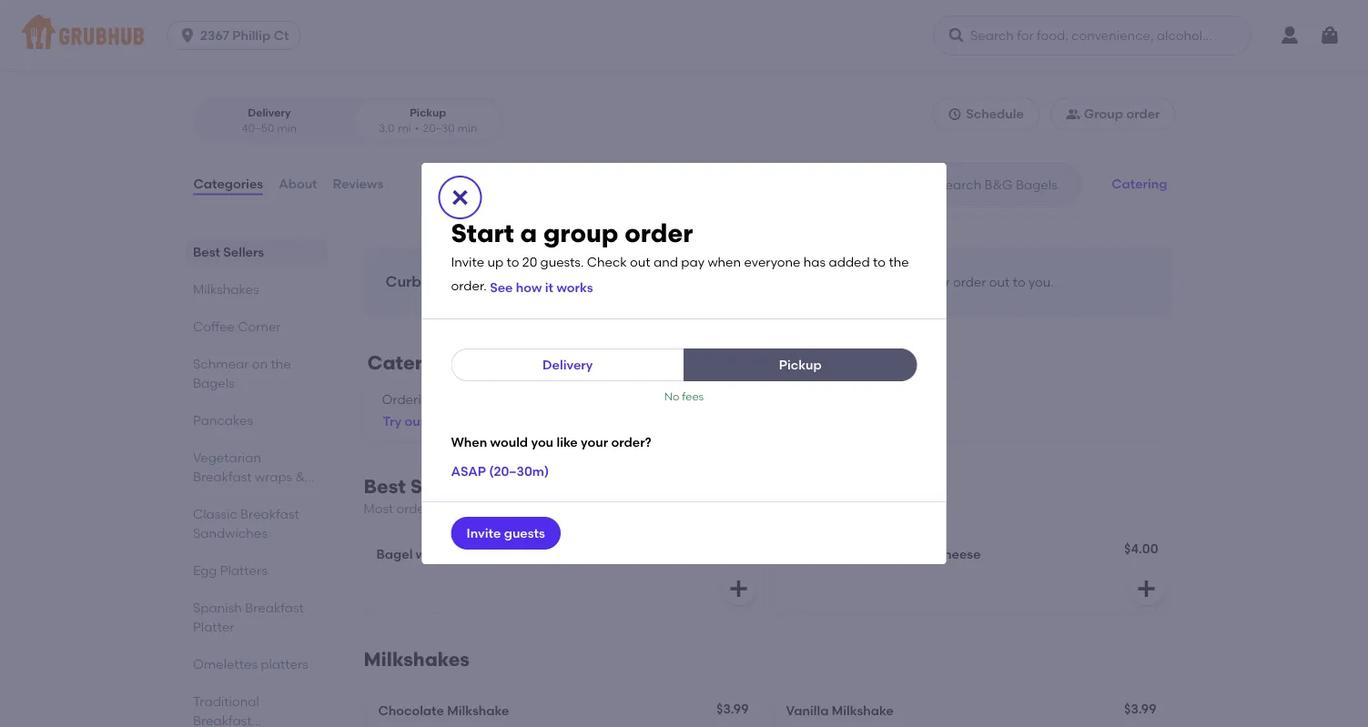 Task type: describe. For each thing, give the bounding box(es) containing it.
coffee corner
[[193, 319, 280, 334]]

curbside
[[386, 273, 451, 290]]

see how it works
[[490, 280, 593, 295]]

51
[[215, 9, 228, 25]]

1 vertical spatial milkshakes
[[364, 648, 470, 672]]

group
[[1084, 106, 1123, 122]]

1 vertical spatial breakfast
[[240, 506, 299, 522]]

invite guests
[[467, 526, 545, 541]]

2367 phillip ct button
[[167, 21, 308, 50]]

categories button
[[193, 151, 264, 217]]

and inside the start a group order invite up to 20 guests. check out and pay when everyone has added to the order.
[[654, 254, 678, 270]]

$4.00
[[1124, 541, 1158, 557]]

subscription pass image
[[193, 10, 211, 24]]

2 horizontal spatial to
[[1013, 275, 1026, 290]]

spanish breakfast platter
[[193, 600, 303, 635]]

&
[[295, 469, 305, 484]]

2 vertical spatial order
[[953, 275, 986, 290]]

min inside delivery 40–50 min
[[277, 122, 297, 135]]

omelettes platters tab
[[193, 655, 320, 674]]

vegetarian breakfast wraps & sandwiches classic  breakfast sandwiches
[[193, 450, 305, 541]]

guests
[[504, 526, 545, 541]]

event?
[[504, 392, 545, 407]]

option
[[661, 275, 701, 290]]

bagels
[[193, 375, 234, 391]]

coffee corner tab
[[193, 317, 320, 336]]

ordered
[[396, 501, 446, 517]]

vanilla milkshake
[[786, 703, 894, 719]]

asap (20–30m)
[[451, 464, 549, 479]]

delivery for delivery
[[543, 357, 593, 373]]

catering inside ordering for a work event? try our catering menu
[[428, 414, 484, 429]]

corner
[[237, 319, 280, 334]]

milkshakes tab
[[193, 280, 320, 299]]

min inside the pickup 3.0 mi • 20–30 min
[[457, 122, 477, 135]]

omelettes
[[193, 656, 257, 672]]

bagel with butter
[[376, 547, 484, 562]]

882
[[287, 36, 309, 51]]

schmear on the bagels
[[193, 356, 291, 391]]

$3.99 for vanilla milkshake
[[1124, 702, 1157, 717]]

spanish
[[193, 600, 242, 615]]

most
[[364, 501, 393, 517]]

1 horizontal spatial your
[[923, 275, 950, 290]]

fees
[[682, 390, 704, 403]]

up
[[487, 254, 504, 270]]

asap
[[451, 464, 486, 479]]

butter
[[445, 547, 484, 562]]

out inside the start a group order invite up to 20 guests. check out and pay when everyone has added to the order.
[[630, 254, 651, 270]]

0 horizontal spatial to
[[507, 254, 519, 270]]

choose
[[585, 275, 633, 290]]

you.
[[1029, 275, 1054, 290]]

vegetarian
[[193, 450, 261, 465]]

classic  breakfast sandwiches tab
[[193, 504, 320, 543]]

bagel for bagel with butter
[[376, 547, 413, 562]]

like
[[557, 435, 578, 450]]

pancakes tab
[[193, 411, 320, 430]]

milkshakes inside tab
[[193, 281, 259, 297]]

0 horizontal spatial your
[[581, 435, 608, 450]]

40–50
[[242, 122, 274, 135]]

sandwiches
[[193, 525, 267, 541]]

main
[[241, 9, 272, 25]]

start
[[451, 218, 514, 249]]

curbside pickup available
[[386, 273, 575, 290]]

store
[[832, 275, 862, 290]]

option group containing delivery 40–50 min
[[193, 98, 505, 144]]

1 vertical spatial out
[[989, 275, 1010, 290]]

vanilla
[[786, 703, 829, 719]]

882 ratings
[[287, 36, 355, 51]]

schmear on the bagels tab
[[193, 354, 320, 392]]

bring
[[888, 275, 920, 290]]

start a group order invite up to 20 guests. check out and pay when everyone has added to the order.
[[451, 218, 909, 294]]

egg
[[193, 563, 217, 578]]

group
[[543, 218, 619, 249]]

checkout
[[720, 275, 778, 290]]

choose this option at checkout and the store will bring your order out to you.
[[585, 275, 1054, 290]]

vegetarian breakfast wraps & sandwiches tab
[[193, 448, 320, 504]]

see
[[490, 280, 513, 295]]

invite guests button
[[451, 517, 561, 550]]

best for best sellers
[[193, 244, 220, 260]]

it
[[545, 280, 554, 295]]

people icon image
[[1066, 107, 1080, 121]]

chocolate
[[378, 703, 444, 719]]

a inside ordering for a work event? try our catering menu
[[460, 392, 468, 407]]

when
[[708, 254, 741, 270]]

how
[[516, 280, 542, 295]]

sandwiches
[[193, 488, 265, 504]]

categories
[[193, 176, 263, 192]]

check
[[587, 254, 627, 270]]

pickup
[[455, 273, 504, 290]]

catering inside 'button'
[[1112, 176, 1168, 192]]

pickup for pickup
[[779, 357, 822, 373]]

with for butter
[[416, 547, 442, 562]]

e
[[231, 9, 238, 25]]

51 e main st
[[215, 9, 287, 25]]

this
[[636, 275, 658, 290]]

mi
[[398, 122, 411, 135]]

traditional
[[193, 694, 259, 709]]

ordering
[[382, 392, 437, 407]]

classic
[[193, 506, 237, 522]]

for
[[440, 392, 457, 407]]

ordering for a work event? try our catering menu
[[382, 392, 545, 429]]

best sellers tab
[[193, 242, 320, 261]]



Task type: locate. For each thing, give the bounding box(es) containing it.
breakfast down wraps
[[240, 506, 299, 522]]

egg platters
[[193, 563, 267, 578]]

with left plain
[[824, 547, 850, 562]]

wraps
[[254, 469, 292, 484]]

0 vertical spatial catering
[[1112, 176, 1168, 192]]

milkshake for chocolate milkshake
[[447, 703, 509, 719]]

0 vertical spatial on
[[252, 356, 267, 372]]

• right st
[[292, 9, 297, 25]]

0 horizontal spatial milkshake
[[447, 703, 509, 719]]

delivery for delivery 40–50 min
[[248, 106, 291, 119]]

st
[[275, 9, 287, 25]]

1 horizontal spatial bagel
[[784, 547, 821, 562]]

1 horizontal spatial min
[[457, 122, 477, 135]]

on down corner
[[252, 356, 267, 372]]

delivery
[[248, 106, 291, 119], [543, 357, 593, 373]]

0 vertical spatial and
[[654, 254, 678, 270]]

pickup for pickup 3.0 mi • 20–30 min
[[410, 106, 446, 119]]

schedule button
[[932, 98, 1040, 130]]

2 milkshake from the left
[[832, 703, 894, 719]]

20–30
[[423, 122, 455, 135]]

will
[[865, 275, 885, 290]]

(20–30m)
[[489, 464, 549, 479]]

20
[[522, 254, 537, 270]]

1 bagel from the left
[[376, 547, 413, 562]]

bagel left plain
[[784, 547, 821, 562]]

milkshakes up chocolate at the bottom
[[364, 648, 470, 672]]

pickup button
[[684, 349, 917, 381]]

1 vertical spatial delivery
[[543, 357, 593, 373]]

about button
[[278, 151, 318, 217]]

invite inside button
[[467, 526, 501, 541]]

reviews
[[333, 176, 384, 192]]

you
[[531, 435, 554, 450]]

try our catering menu button
[[375, 401, 530, 441]]

no fees
[[664, 390, 704, 403]]

bagel for bagel with plain cream cheese
[[784, 547, 821, 562]]

svg image
[[449, 187, 471, 208], [728, 578, 750, 600]]

0 vertical spatial milkshakes
[[193, 281, 259, 297]]

1 vertical spatial your
[[581, 435, 608, 450]]

delivery up 40–50
[[248, 106, 291, 119]]

0 vertical spatial delivery
[[248, 106, 291, 119]]

egg platters tab
[[193, 561, 320, 580]]

1 horizontal spatial •
[[415, 122, 419, 135]]

1 vertical spatial on
[[449, 501, 464, 517]]

platters
[[220, 563, 267, 578]]

to left you.
[[1013, 275, 1026, 290]]

with for plain
[[824, 547, 850, 562]]

0 horizontal spatial pickup
[[410, 106, 446, 119]]

cheese
[[934, 547, 981, 562]]

the inside the start a group order invite up to 20 guests. check out and pay when everyone has added to the order.
[[889, 254, 909, 270]]

0 vertical spatial out
[[630, 254, 651, 270]]

works
[[557, 280, 593, 295]]

1 $3.99 from the left
[[717, 702, 749, 717]]

the down the has
[[808, 275, 828, 290]]

2 min from the left
[[457, 122, 477, 135]]

schmear
[[193, 356, 248, 372]]

min right 20–30
[[457, 122, 477, 135]]

0 horizontal spatial the
[[270, 356, 291, 372]]

0 vertical spatial •
[[292, 9, 297, 25]]

1 vertical spatial sellers
[[410, 475, 474, 498]]

catering up ordering
[[367, 351, 453, 374]]

0 vertical spatial invite
[[451, 254, 484, 270]]

phillip
[[232, 28, 271, 43]]

invite down grubhub
[[467, 526, 501, 541]]

1 horizontal spatial milkshakes
[[364, 648, 470, 672]]

1 horizontal spatial with
[[824, 547, 850, 562]]

1 horizontal spatial a
[[520, 218, 537, 249]]

star icon image
[[193, 35, 211, 53], [211, 35, 229, 53], [229, 35, 247, 53], [247, 35, 265, 53], [265, 35, 284, 53], [265, 35, 284, 53]]

omelettes platters
[[193, 656, 308, 672]]

coffee
[[193, 319, 234, 334]]

sellers inside tab
[[223, 244, 264, 260]]

$3.99 for chocolate milkshake
[[717, 702, 749, 717]]

platters
[[260, 656, 308, 672]]

51 e main st button
[[215, 7, 288, 27]]

invite up pickup
[[451, 254, 484, 270]]

1 horizontal spatial to
[[873, 254, 886, 270]]

• right mi
[[415, 122, 419, 135]]

traditional breakfas tab
[[193, 692, 320, 727]]

ratings
[[312, 36, 355, 51]]

no
[[664, 390, 680, 403]]

milkshake right chocolate at the bottom
[[447, 703, 509, 719]]

2 horizontal spatial order
[[1127, 106, 1160, 122]]

0 vertical spatial sellers
[[223, 244, 264, 260]]

out left you.
[[989, 275, 1010, 290]]

0 vertical spatial svg image
[[449, 187, 471, 208]]

0 horizontal spatial •
[[292, 9, 297, 25]]

1 horizontal spatial best
[[364, 475, 406, 498]]

milkshake for vanilla milkshake
[[832, 703, 894, 719]]

0 vertical spatial best
[[193, 244, 220, 260]]

would
[[490, 435, 528, 450]]

0 horizontal spatial sellers
[[223, 244, 264, 260]]

0 vertical spatial the
[[889, 254, 909, 270]]

with left 'butter'
[[416, 547, 442, 562]]

delivery inside button
[[543, 357, 593, 373]]

out
[[630, 254, 651, 270], [989, 275, 1010, 290]]

main navigation navigation
[[0, 0, 1368, 71]]

to up will on the right of page
[[873, 254, 886, 270]]

2 with from the left
[[824, 547, 850, 562]]

svg image up start
[[449, 187, 471, 208]]

2 $3.99 from the left
[[1124, 702, 1157, 717]]

order inside the start a group order invite up to 20 guests. check out and pay when everyone has added to the order.
[[625, 218, 693, 249]]

0 horizontal spatial with
[[416, 547, 442, 562]]

order right "bring"
[[953, 275, 986, 290]]

when would you like your order?
[[451, 435, 652, 450]]

2367
[[200, 28, 229, 43]]

order inside button
[[1127, 106, 1160, 122]]

order up pay
[[625, 218, 693, 249]]

1 with from the left
[[416, 547, 442, 562]]

order
[[1127, 106, 1160, 122], [625, 218, 693, 249], [953, 275, 986, 290]]

on right ordered
[[449, 501, 464, 517]]

and up option
[[654, 254, 678, 270]]

0 vertical spatial a
[[520, 218, 537, 249]]

best inside the best sellers most ordered on grubhub
[[364, 475, 406, 498]]

2 vertical spatial breakfast
[[245, 600, 303, 615]]

1 horizontal spatial svg image
[[728, 578, 750, 600]]

available
[[507, 273, 575, 290]]

svg image inside schedule button
[[948, 107, 962, 121]]

1 vertical spatial •
[[415, 122, 419, 135]]

guests.
[[540, 254, 584, 270]]

1 horizontal spatial milkshake
[[832, 703, 894, 719]]

a inside the start a group order invite up to 20 guests. check out and pay when everyone has added to the order.
[[520, 218, 537, 249]]

3.0
[[379, 122, 394, 135]]

sellers for best sellers
[[223, 244, 264, 260]]

group order
[[1084, 106, 1160, 122]]

chocolate milkshake
[[378, 703, 509, 719]]

0 vertical spatial order
[[1127, 106, 1160, 122]]

1 horizontal spatial order
[[953, 275, 986, 290]]

see how it works button
[[490, 271, 593, 304]]

pickup
[[410, 106, 446, 119], [779, 357, 822, 373]]

1 horizontal spatial delivery
[[543, 357, 593, 373]]

invite inside the start a group order invite up to 20 guests. check out and pay when everyone has added to the order.
[[451, 254, 484, 270]]

sellers
[[223, 244, 264, 260], [410, 475, 474, 498]]

spanish breakfast platter tab
[[193, 598, 320, 636]]

breakfast down vegetarian
[[193, 469, 251, 484]]

1 horizontal spatial and
[[781, 275, 805, 290]]

0 horizontal spatial milkshakes
[[193, 281, 259, 297]]

0 horizontal spatial on
[[252, 356, 267, 372]]

2367 phillip ct
[[200, 28, 289, 43]]

sellers up milkshakes tab
[[223, 244, 264, 260]]

to left 20 on the top
[[507, 254, 519, 270]]

pickup down "choose this option at checkout and the store will bring your order out to you." in the top of the page
[[779, 357, 822, 373]]

asap (20–30m) button
[[451, 455, 549, 488]]

bagel down most at the left of the page
[[376, 547, 413, 562]]

1 vertical spatial pickup
[[779, 357, 822, 373]]

0 horizontal spatial order
[[625, 218, 693, 249]]

best up milkshakes tab
[[193, 244, 220, 260]]

catering down for
[[428, 414, 484, 429]]

1 min from the left
[[277, 122, 297, 135]]

Search B&G Bagels search field
[[936, 176, 1075, 193]]

the inside schmear on the bagels
[[270, 356, 291, 372]]

0 horizontal spatial min
[[277, 122, 297, 135]]

when
[[451, 435, 487, 450]]

try
[[383, 414, 402, 429]]

0 horizontal spatial $3.99
[[717, 702, 749, 717]]

delivery inside delivery 40–50 min
[[248, 106, 291, 119]]

ct
[[274, 28, 289, 43]]

best for best sellers most ordered on grubhub
[[364, 475, 406, 498]]

1 horizontal spatial on
[[449, 501, 464, 517]]

the down corner
[[270, 356, 291, 372]]

plain
[[853, 547, 885, 562]]

a up 20 on the top
[[520, 218, 537, 249]]

0 vertical spatial pickup
[[410, 106, 446, 119]]

cream
[[888, 547, 931, 562]]

best sellers most ordered on grubhub
[[364, 475, 523, 517]]

breakfast inside spanish breakfast platter
[[245, 600, 303, 615]]

breakfast for vegetarian
[[193, 469, 251, 484]]

option group
[[193, 98, 505, 144]]

1 vertical spatial and
[[781, 275, 805, 290]]

best inside best sellers tab
[[193, 244, 220, 260]]

milkshakes down best sellers on the left top of page
[[193, 281, 259, 297]]

0 vertical spatial your
[[923, 275, 950, 290]]

1 milkshake from the left
[[447, 703, 509, 719]]

breakfast down egg platters tab
[[245, 600, 303, 615]]

invite
[[451, 254, 484, 270], [467, 526, 501, 541]]

order right group
[[1127, 106, 1160, 122]]

0 horizontal spatial and
[[654, 254, 678, 270]]

pay
[[681, 254, 705, 270]]

has
[[804, 254, 826, 270]]

svg image inside 2367 phillip ct button
[[179, 26, 197, 45]]

1 horizontal spatial out
[[989, 275, 1010, 290]]

2 horizontal spatial the
[[889, 254, 909, 270]]

out up this
[[630, 254, 651, 270]]

0 horizontal spatial best
[[193, 244, 220, 260]]

on inside the best sellers most ordered on grubhub
[[449, 501, 464, 517]]

delivery up event? on the bottom of the page
[[543, 357, 593, 373]]

1 horizontal spatial the
[[808, 275, 828, 290]]

pickup inside the pickup 3.0 mi • 20–30 min
[[410, 106, 446, 119]]

on inside schmear on the bagels
[[252, 356, 267, 372]]

breakfast for spanish
[[245, 600, 303, 615]]

pickup inside button
[[779, 357, 822, 373]]

1 vertical spatial a
[[460, 392, 468, 407]]

and down the everyone
[[781, 275, 805, 290]]

1 vertical spatial the
[[808, 275, 828, 290]]

0 horizontal spatial svg image
[[449, 187, 471, 208]]

menu
[[487, 414, 522, 429]]

min right 40–50
[[277, 122, 297, 135]]

$3.00
[[717, 541, 751, 557]]

your right the like
[[581, 435, 608, 450]]

0 horizontal spatial delivery
[[248, 106, 291, 119]]

1 vertical spatial catering
[[367, 351, 453, 374]]

0 horizontal spatial out
[[630, 254, 651, 270]]

best up most at the left of the page
[[364, 475, 406, 498]]

catering down the 'group order'
[[1112, 176, 1168, 192]]

1 horizontal spatial $3.99
[[1124, 702, 1157, 717]]

about
[[279, 176, 317, 192]]

2 vertical spatial catering
[[428, 414, 484, 429]]

schedule
[[966, 106, 1024, 122]]

platter
[[193, 619, 234, 635]]

sellers for best sellers most ordered on grubhub
[[410, 475, 474, 498]]

pickup up 20–30
[[410, 106, 446, 119]]

1 vertical spatial invite
[[467, 526, 501, 541]]

2 vertical spatial the
[[270, 356, 291, 372]]

pancakes
[[193, 412, 253, 428]]

2 bagel from the left
[[784, 547, 821, 562]]

1 vertical spatial best
[[364, 475, 406, 498]]

svg image
[[1319, 25, 1341, 46], [179, 26, 197, 45], [948, 26, 966, 45], [948, 107, 962, 121], [1136, 578, 1158, 600]]

1 vertical spatial order
[[625, 218, 693, 249]]

svg image down $3.00
[[728, 578, 750, 600]]

0 horizontal spatial a
[[460, 392, 468, 407]]

• inside the pickup 3.0 mi • 20–30 min
[[415, 122, 419, 135]]

1 vertical spatial svg image
[[728, 578, 750, 600]]

your right "bring"
[[923, 275, 950, 290]]

bagel with plain cream cheese
[[784, 547, 981, 562]]

0 vertical spatial breakfast
[[193, 469, 251, 484]]

sellers up ordered
[[410, 475, 474, 498]]

0 horizontal spatial bagel
[[376, 547, 413, 562]]

the up "bring"
[[889, 254, 909, 270]]

order?
[[611, 435, 652, 450]]

milkshake right "vanilla"
[[832, 703, 894, 719]]

and
[[654, 254, 678, 270], [781, 275, 805, 290]]

a right for
[[460, 392, 468, 407]]

catering button
[[1104, 164, 1176, 204]]

to
[[507, 254, 519, 270], [873, 254, 886, 270], [1013, 275, 1026, 290]]

the
[[889, 254, 909, 270], [808, 275, 828, 290], [270, 356, 291, 372]]

1 horizontal spatial pickup
[[779, 357, 822, 373]]

work
[[471, 392, 501, 407]]

1 horizontal spatial sellers
[[410, 475, 474, 498]]

bagel
[[376, 547, 413, 562], [784, 547, 821, 562]]

sellers inside the best sellers most ordered on grubhub
[[410, 475, 474, 498]]



Task type: vqa. For each thing, say whether or not it's contained in the screenshot.
•
yes



